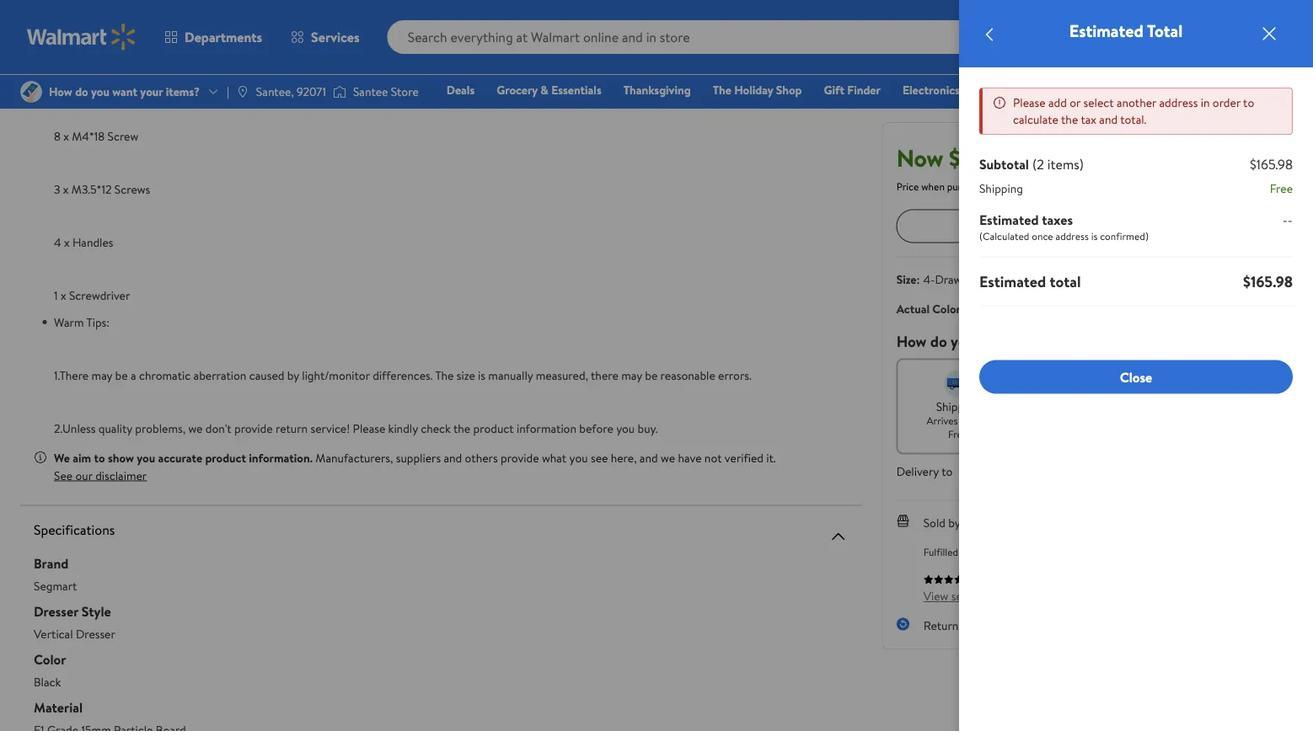 Task type: vqa. For each thing, say whether or not it's contained in the screenshot.
3 Walmart Plus image
no



Task type: locate. For each thing, give the bounding box(es) containing it.
8 x m4*18 screw
[[54, 128, 138, 144]]

by
[[287, 367, 299, 383], [949, 515, 961, 531], [961, 545, 971, 559]]

1 for 1 x 4-drawer dresser
[[54, 22, 58, 38]]

fashion
[[1103, 82, 1142, 98]]

1 vertical spatial address
[[1056, 229, 1089, 243]]

1 for 1 x screwdriver
[[54, 287, 58, 304]]

subtotal (2 items)
[[980, 155, 1084, 174]]

one debit walmart+
[[1229, 82, 1286, 122]]

0 horizontal spatial is
[[478, 367, 486, 383]]

0 vertical spatial the
[[1061, 111, 1078, 128]]

1 horizontal spatial delivery
[[1196, 398, 1239, 415]]

2 1 from the top
[[54, 287, 58, 304]]

1 horizontal spatial is
[[1091, 229, 1098, 243]]

product up others
[[473, 420, 514, 437]]

price
[[897, 179, 919, 193]]

and left others
[[444, 450, 462, 466]]

buy now button
[[897, 209, 1084, 243]]

0 horizontal spatial drawer
[[81, 22, 118, 38]]

address right once at the top of page
[[1056, 229, 1089, 243]]

0 horizontal spatial shop
[[776, 82, 802, 98]]

1 horizontal spatial and
[[640, 450, 658, 466]]

free up --
[[1270, 180, 1293, 197]]

dresser up 28 x m5*50 screws
[[121, 22, 161, 38]]

edit
[[1205, 269, 1225, 286]]

disclaimer
[[95, 467, 147, 484]]

the left holiday
[[713, 82, 732, 98]]

arrives
[[927, 414, 958, 428]]

or
[[1070, 94, 1081, 111]]

0 horizontal spatial provide
[[234, 420, 273, 437]]

1 vertical spatial provide
[[501, 450, 539, 466]]

there
[[591, 367, 619, 383]]

you right do
[[951, 331, 975, 352]]

x for m5*50
[[70, 75, 75, 91]]

1 horizontal spatial black
[[994, 301, 1021, 317]]

1 vertical spatial estimated
[[980, 210, 1039, 229]]

the down or
[[1061, 111, 1078, 128]]

others
[[465, 450, 498, 466]]

x up warm
[[61, 287, 66, 304]]

1 horizontal spatial provide
[[501, 450, 539, 466]]

drawer for :
[[935, 271, 973, 287]]

0 vertical spatial $165.98
[[1250, 155, 1293, 174]]

1 vertical spatial black
[[34, 674, 61, 690]]

1 vertical spatial by
[[949, 515, 961, 531]]

sold
[[924, 515, 946, 531]]

shop
[[776, 82, 802, 98], [1002, 82, 1028, 98]]

you left "see"
[[569, 450, 588, 466]]

1 horizontal spatial the
[[1061, 111, 1078, 128]]

2 - from the left
[[1288, 210, 1293, 229]]

thanksgiving
[[624, 82, 691, 98]]

0 horizontal spatial we
[[188, 420, 203, 437]]

is left confirmed)
[[1091, 229, 1098, 243]]

dresser
[[121, 22, 161, 38], [34, 603, 78, 621], [76, 626, 115, 642]]

1 vertical spatial please
[[353, 420, 385, 437]]

estimated for estimated total
[[1070, 19, 1144, 43]]

vertical
[[34, 626, 73, 642]]

drawer up actual color :
[[935, 271, 973, 287]]

walmart+ link
[[1228, 105, 1293, 123]]

0 horizontal spatial address
[[1056, 229, 1089, 243]]

0 horizontal spatial :
[[917, 271, 920, 287]]

0 vertical spatial product
[[473, 420, 514, 437]]

address left in
[[1160, 94, 1198, 111]]

is right size
[[478, 367, 486, 383]]

show
[[108, 450, 134, 466]]

1 vertical spatial drawer
[[935, 271, 973, 287]]

1 horizontal spatial free
[[1270, 180, 1293, 197]]

0 vertical spatial estimated
[[1070, 19, 1144, 43]]

add
[[1049, 94, 1067, 111]]

and
[[1100, 111, 1118, 128], [444, 450, 462, 466], [640, 450, 658, 466]]

1.there may be a chromatic aberration caused by light/monitor differences. the size is manually measured, there may be reasonable errors.
[[54, 367, 752, 383]]

2 vertical spatial dresser
[[76, 626, 115, 642]]

information
[[517, 420, 577, 437], [981, 588, 1041, 605]]

1 1 from the top
[[54, 22, 58, 38]]

electronics link
[[895, 81, 968, 99]]

black up want
[[994, 301, 1021, 317]]

intent image for delivery image
[[1204, 370, 1231, 397]]

view seller information
[[924, 588, 1041, 605]]

1 vertical spatial $165.98
[[1244, 271, 1293, 292]]

x for m3.5*12
[[63, 181, 69, 198]]

close panel image
[[1259, 24, 1280, 44]]

1 vertical spatial 1
[[54, 287, 58, 304]]

now
[[991, 217, 1015, 235]]

0 vertical spatial drawer
[[81, 22, 118, 38]]

dresser down style
[[76, 626, 115, 642]]

aim
[[73, 450, 91, 466]]

shipping
[[980, 180, 1023, 197], [936, 398, 980, 415]]

$165.98 down walmart+ link
[[1250, 155, 1293, 174]]

have
[[678, 450, 702, 466]]

1 vertical spatial the
[[454, 420, 471, 437]]

1 horizontal spatial address
[[1160, 94, 1198, 111]]

0 vertical spatial color
[[933, 301, 961, 317]]

1 up warm
[[54, 287, 58, 304]]

0 horizontal spatial product
[[205, 450, 246, 466]]

1 up 28 at left
[[54, 22, 58, 38]]

2 vertical spatial by
[[961, 545, 971, 559]]

total.
[[1121, 111, 1147, 128]]

essentials
[[551, 82, 602, 98]]

1 horizontal spatial be
[[645, 367, 658, 383]]

1 vertical spatial :
[[961, 301, 964, 317]]

1 horizontal spatial 4-
[[923, 271, 935, 287]]

estimated inside estimated taxes (calculated once address is confirmed)
[[980, 210, 1039, 229]]

0 vertical spatial is
[[1091, 229, 1098, 243]]

screws for 28 x m5*50 screws
[[116, 75, 152, 91]]

segmart
[[34, 578, 77, 594]]

x
[[61, 22, 66, 38], [70, 75, 75, 91], [63, 128, 69, 144], [63, 181, 69, 198], [64, 234, 70, 251], [61, 287, 66, 304]]

we
[[54, 450, 70, 466]]

the right check
[[454, 420, 471, 437]]

1 vertical spatial product
[[205, 450, 246, 466]]

actual color :
[[897, 301, 964, 317]]

color down size : 4-drawer
[[933, 301, 961, 317]]

return
[[276, 420, 308, 437]]

1 vertical spatial 4-
[[923, 271, 935, 287]]

0 vertical spatial information
[[517, 420, 577, 437]]

we left "don't"
[[188, 420, 203, 437]]

0 horizontal spatial black
[[34, 674, 61, 690]]

0 vertical spatial we
[[188, 420, 203, 437]]

$165.98
[[1250, 155, 1293, 174], [1244, 271, 1293, 292]]

shipping down subtotal
[[980, 180, 1023, 197]]

0 vertical spatial the
[[713, 82, 732, 98]]

(2
[[1033, 155, 1044, 174]]

x for screwdriver
[[61, 287, 66, 304]]

--
[[1283, 210, 1293, 229]]

shop right holiday
[[776, 82, 802, 98]]

0 vertical spatial shipping
[[980, 180, 1023, 197]]

and down select
[[1100, 111, 1118, 128]]

0 vertical spatial address
[[1160, 94, 1198, 111]]

x for handles
[[64, 234, 70, 251]]

information up the what
[[517, 420, 577, 437]]

when
[[922, 179, 945, 193]]

by right the sold at the right bottom of the page
[[949, 515, 961, 531]]

1 vertical spatial is
[[478, 367, 486, 383]]

provide right "don't"
[[234, 420, 273, 437]]

taxes
[[1042, 210, 1073, 229]]

1 vertical spatial delivery
[[897, 463, 939, 479]]

1 horizontal spatial drawer
[[935, 271, 973, 287]]

black up material
[[34, 674, 61, 690]]

product down "don't"
[[205, 450, 246, 466]]

1 vertical spatial shipping
[[936, 398, 980, 415]]

2 horizontal spatial to
[[1244, 94, 1255, 111]]

see our disclaimer button
[[54, 467, 147, 484]]

product
[[473, 420, 514, 437], [205, 450, 246, 466]]

warm
[[54, 314, 84, 330]]

grocery & essentials
[[497, 82, 602, 98]]

1 horizontal spatial color
[[933, 301, 961, 317]]

x right 8
[[63, 128, 69, 144]]

0 vertical spatial 4-
[[69, 22, 81, 38]]

toy shop link
[[974, 81, 1035, 99]]

drawer up 28 x m5*50 screws
[[81, 22, 118, 38]]

color down vertical
[[34, 651, 66, 669]]

shipping inside estimated total dialog
[[980, 180, 1023, 197]]

the left size
[[435, 367, 454, 383]]

Walmart Site-Wide search field
[[387, 20, 1023, 54]]

0 horizontal spatial please
[[353, 420, 385, 437]]

x right 28 at left
[[70, 75, 75, 91]]

be left "reasonable"
[[645, 367, 658, 383]]

&
[[541, 82, 549, 98]]

close button
[[980, 360, 1293, 394]]

0 vertical spatial 1
[[54, 22, 58, 38]]

estimated taxes (calculated once address is confirmed)
[[980, 210, 1149, 243]]

1 horizontal spatial please
[[1013, 94, 1046, 111]]

4- right "size"
[[923, 271, 935, 287]]

may right there
[[621, 367, 642, 383]]

color inside brand segmart dresser style vertical dresser color black
[[34, 651, 66, 669]]

Search search field
[[387, 20, 1023, 54]]

1 horizontal spatial to
[[942, 463, 953, 479]]

2 horizontal spatial and
[[1100, 111, 1118, 128]]

before
[[579, 420, 614, 437]]

you left buy.
[[616, 420, 635, 437]]

0 horizontal spatial delivery
[[897, 463, 939, 479]]

x right 4
[[64, 234, 70, 251]]

and inside 'please add or select another address in order to calculate the tax and total.'
[[1100, 111, 1118, 128]]

1 horizontal spatial information
[[981, 588, 1041, 605]]

material
[[34, 699, 83, 717]]

$94.45
[[1259, 42, 1285, 54]]

close
[[1120, 368, 1153, 386]]

shipping for shipping arrives nov 17 free
[[936, 398, 980, 415]]

information up policy
[[981, 588, 1041, 605]]

0 horizontal spatial free
[[948, 427, 968, 442]]

soft
[[963, 515, 992, 531]]

0 horizontal spatial be
[[115, 367, 128, 383]]

0 vertical spatial dresser
[[121, 22, 161, 38]]

0 horizontal spatial information
[[517, 420, 577, 437]]

: down size : 4-drawer
[[961, 301, 964, 317]]

0 horizontal spatial may
[[92, 367, 112, 383]]

please add or select another address in order to calculate the tax and total.
[[1013, 94, 1255, 128]]

1 horizontal spatial may
[[621, 367, 642, 383]]

we inside we aim to show you accurate product information. manufacturers, suppliers and others provide what you see here, and we have not verified it. see our disclaimer
[[661, 450, 675, 466]]

1 vertical spatial we
[[661, 450, 675, 466]]

see
[[591, 450, 608, 466]]

the inside 'please add or select another address in order to calculate the tax and total.'
[[1061, 111, 1078, 128]]

0 horizontal spatial the
[[435, 367, 454, 383]]

check
[[421, 420, 451, 437]]

delivery inside button
[[1196, 398, 1239, 415]]

estimated total dialog
[[959, 0, 1313, 732]]

screws right 'm3.5*12'
[[114, 181, 150, 198]]

once
[[1032, 229, 1053, 243]]

screws for 3 x m3.5*12 screws
[[114, 181, 150, 198]]

0 vertical spatial black
[[994, 301, 1021, 317]]

shipping inside shipping arrives nov 17 free
[[936, 398, 980, 415]]

1 vertical spatial color
[[34, 651, 66, 669]]

:
[[917, 271, 920, 287], [961, 301, 964, 317]]

delivery up the sold at the right bottom of the page
[[897, 463, 939, 479]]

0 vertical spatial screws
[[116, 75, 152, 91]]

3.8862 stars out of 5, based on 3576 seller reviews element
[[924, 574, 974, 584]]

0 vertical spatial free
[[1270, 180, 1293, 197]]

1 horizontal spatial shop
[[1002, 82, 1028, 98]]

1 vertical spatial free
[[948, 427, 968, 442]]

shipping arrives nov 17 free
[[927, 398, 989, 442]]

and right here,
[[640, 450, 658, 466]]

$199.99
[[1025, 154, 1062, 170]]

0 horizontal spatial to
[[94, 450, 105, 466]]

0 vertical spatial provide
[[234, 420, 273, 437]]

free inside estimated total dialog
[[1270, 180, 1293, 197]]

see
[[54, 467, 73, 484]]

warm tips:
[[54, 314, 110, 330]]

$165.98 right edit
[[1244, 271, 1293, 292]]

screws right m5*50
[[116, 75, 152, 91]]

please up calculate
[[1013, 94, 1046, 111]]

accurate
[[158, 450, 202, 466]]

x for m4*18
[[63, 128, 69, 144]]

please up manufacturers,
[[353, 420, 385, 437]]

x right 3
[[63, 181, 69, 198]]

0 vertical spatial please
[[1013, 94, 1046, 111]]

walmart image
[[27, 24, 137, 51]]

by for fulfilled
[[961, 545, 971, 559]]

registry
[[1164, 82, 1207, 98]]

please
[[1013, 94, 1046, 111], [353, 420, 385, 437]]

1 vertical spatial screws
[[114, 181, 150, 198]]

x up 28 at left
[[61, 22, 66, 38]]

4- up m5*50
[[69, 22, 81, 38]]

provide inside we aim to show you accurate product information. manufacturers, suppliers and others provide what you see here, and we have not verified it. see our disclaimer
[[501, 450, 539, 466]]

be left a
[[115, 367, 128, 383]]

information.
[[249, 450, 313, 466]]

2 vertical spatial estimated
[[980, 271, 1046, 292]]

in
[[1201, 94, 1210, 111]]

shop right toy
[[1002, 82, 1028, 98]]

provide left the what
[[501, 450, 539, 466]]

0 horizontal spatial and
[[444, 450, 462, 466]]

seller
[[952, 588, 979, 605]]

0 horizontal spatial color
[[34, 651, 66, 669]]

delivery down intent image for delivery
[[1196, 398, 1239, 415]]

free left the 17
[[948, 427, 968, 442]]

28
[[54, 75, 67, 91]]

shipping for shipping
[[980, 180, 1023, 197]]

: up actual
[[917, 271, 920, 287]]

items)
[[1048, 155, 1084, 174]]

by right fulfilled
[[961, 545, 971, 559]]

4- for x
[[69, 22, 81, 38]]

dresser up vertical
[[34, 603, 78, 621]]

may right the 1.there at the left bottom of the page
[[92, 367, 112, 383]]

shipping down intent image for shipping
[[936, 398, 980, 415]]

0 vertical spatial delivery
[[1196, 398, 1239, 415]]

by right caused
[[287, 367, 299, 383]]

we left 'have'
[[661, 450, 675, 466]]

1 horizontal spatial we
[[661, 450, 675, 466]]

0 horizontal spatial 4-
[[69, 22, 81, 38]]

17
[[981, 414, 989, 428]]

item?
[[1047, 331, 1084, 352]]

0 horizontal spatial the
[[454, 420, 471, 437]]

order
[[1213, 94, 1241, 111]]



Task type: describe. For each thing, give the bounding box(es) containing it.
you right show
[[137, 450, 155, 466]]

gift
[[824, 82, 845, 98]]

intent image for pickup image
[[1074, 370, 1101, 397]]

now
[[897, 141, 944, 174]]

home
[[1050, 82, 1081, 98]]

tax
[[1081, 111, 1097, 128]]

thanksgiving link
[[616, 81, 699, 99]]

toy
[[982, 82, 999, 98]]

grocery & essentials link
[[489, 81, 609, 99]]

to inside 'please add or select another address in order to calculate the tax and total.'
[[1244, 94, 1255, 111]]

estimated for estimated total
[[980, 271, 1046, 292]]

holiday
[[734, 82, 773, 98]]

buy now
[[966, 217, 1015, 235]]

1 horizontal spatial product
[[473, 420, 514, 437]]

confirmed)
[[1100, 229, 1149, 243]]

how do you want your item?
[[897, 331, 1084, 352]]

pickup button
[[1026, 358, 1149, 455]]

specifications image
[[828, 527, 849, 547]]

1 be from the left
[[115, 367, 128, 383]]

back image
[[980, 24, 1000, 44]]

delivery button
[[1156, 358, 1279, 455]]

nov
[[960, 414, 979, 428]]

intent image for shipping image
[[945, 370, 972, 397]]

by for sold
[[949, 515, 961, 531]]

0 vertical spatial :
[[917, 271, 920, 287]]

walmart+
[[1235, 105, 1286, 122]]

is inside estimated taxes (calculated once address is confirmed)
[[1091, 229, 1098, 243]]

what
[[542, 450, 567, 466]]

learn more about strikethrough prices image
[[1065, 155, 1079, 169]]

want
[[978, 331, 1010, 352]]

do
[[930, 331, 947, 352]]

fulfilled
[[924, 545, 959, 559]]

quality
[[98, 420, 132, 437]]

verified
[[725, 450, 764, 466]]

$165.98 for subtotal
[[1250, 155, 1293, 174]]

2 shop from the left
[[1002, 82, 1028, 98]]

total
[[1050, 271, 1081, 292]]

screw
[[107, 128, 138, 144]]

don't
[[206, 420, 232, 437]]

4- for :
[[923, 271, 935, 287]]

style
[[82, 603, 111, 621]]

3 x m3.5*12 screws
[[54, 181, 150, 198]]

1 vertical spatial the
[[435, 367, 454, 383]]

2
[[1276, 19, 1281, 33]]

view
[[924, 588, 949, 605]]

size
[[457, 367, 475, 383]]

1 vertical spatial information
[[981, 588, 1041, 605]]

drawer for x
[[81, 22, 118, 38]]

select
[[1084, 94, 1114, 111]]

4
[[54, 234, 61, 251]]

black inside brand segmart dresser style vertical dresser color black
[[34, 674, 61, 690]]

registry link
[[1156, 81, 1214, 99]]

delivery for delivery to
[[897, 463, 939, 479]]

1 - from the left
[[1283, 210, 1288, 229]]

please inside 'please add or select another address in order to calculate the tax and total.'
[[1013, 94, 1046, 111]]

policy
[[962, 617, 992, 634]]

m4*18
[[72, 128, 105, 144]]

purchased
[[947, 179, 992, 193]]

m5*50
[[78, 75, 113, 91]]

x for 4-
[[61, 22, 66, 38]]

1 horizontal spatial :
[[961, 301, 964, 317]]

1 x screwdriver
[[54, 287, 130, 304]]

gift finder
[[824, 82, 881, 98]]

reasonable
[[661, 367, 715, 383]]

subtotal
[[980, 155, 1029, 174]]

2.unless
[[54, 420, 96, 437]]

online
[[995, 179, 1021, 193]]

free inside shipping arrives nov 17 free
[[948, 427, 968, 442]]

selections
[[1228, 269, 1279, 286]]

2 may from the left
[[621, 367, 642, 383]]

$165.98 for estimated total
[[1244, 271, 1293, 292]]

deals
[[447, 82, 475, 98]]

view seller information link
[[924, 588, 1041, 605]]

$82.99
[[949, 141, 1018, 174]]

light/monitor
[[302, 367, 370, 383]]

handles
[[72, 234, 113, 251]]

finder
[[848, 82, 881, 98]]

price when purchased online
[[897, 179, 1021, 193]]

manufacturers,
[[316, 450, 393, 466]]

return policy
[[924, 617, 992, 634]]

differences.
[[373, 367, 433, 383]]

brand segmart dresser style vertical dresser color black
[[34, 555, 115, 690]]

home link
[[1042, 81, 1088, 99]]

1 vertical spatial dresser
[[34, 603, 78, 621]]

1 x 4-drawer dresser
[[54, 22, 161, 38]]

1 shop from the left
[[776, 82, 802, 98]]

calculate
[[1013, 111, 1059, 128]]

delivery for delivery
[[1196, 398, 1239, 415]]

address inside estimated taxes (calculated once address is confirmed)
[[1056, 229, 1089, 243]]

1 horizontal spatial the
[[713, 82, 732, 98]]

address inside 'please add or select another address in order to calculate the tax and total.'
[[1160, 94, 1198, 111]]

how
[[897, 331, 927, 352]]

now $82.99
[[897, 141, 1018, 174]]

estimated total
[[1070, 19, 1183, 43]]

screwdriver
[[69, 287, 130, 304]]

2 be from the left
[[645, 367, 658, 383]]

your
[[1014, 331, 1043, 352]]

(calculated
[[980, 229, 1030, 243]]

to inside we aim to show you accurate product information. manufacturers, suppliers and others provide what you see here, and we have not verified it. see our disclaimer
[[94, 450, 105, 466]]

1 may from the left
[[92, 367, 112, 383]]

28 x m5*50 screws
[[54, 75, 152, 91]]

product inside we aim to show you accurate product information. manufacturers, suppliers and others provide what you see here, and we have not verified it. see our disclaimer
[[205, 450, 246, 466]]

manually
[[488, 367, 533, 383]]

0 vertical spatial by
[[287, 367, 299, 383]]

we aim to show you accurate product information. manufacturers, suppliers and others provide what you see here, and we have not verified it. see our disclaimer
[[54, 450, 776, 484]]

problems,
[[135, 420, 185, 437]]

chromatic
[[139, 367, 191, 383]]

specifications
[[34, 521, 115, 539]]

return
[[924, 617, 959, 634]]

delivery to
[[897, 463, 953, 479]]

errors.
[[718, 367, 752, 383]]

edit selections button
[[1205, 269, 1279, 286]]

deals link
[[439, 81, 482, 99]]

estimated for estimated taxes (calculated once address is confirmed)
[[980, 210, 1039, 229]]

m3.5*12
[[72, 181, 112, 198]]

8
[[54, 128, 61, 144]]



